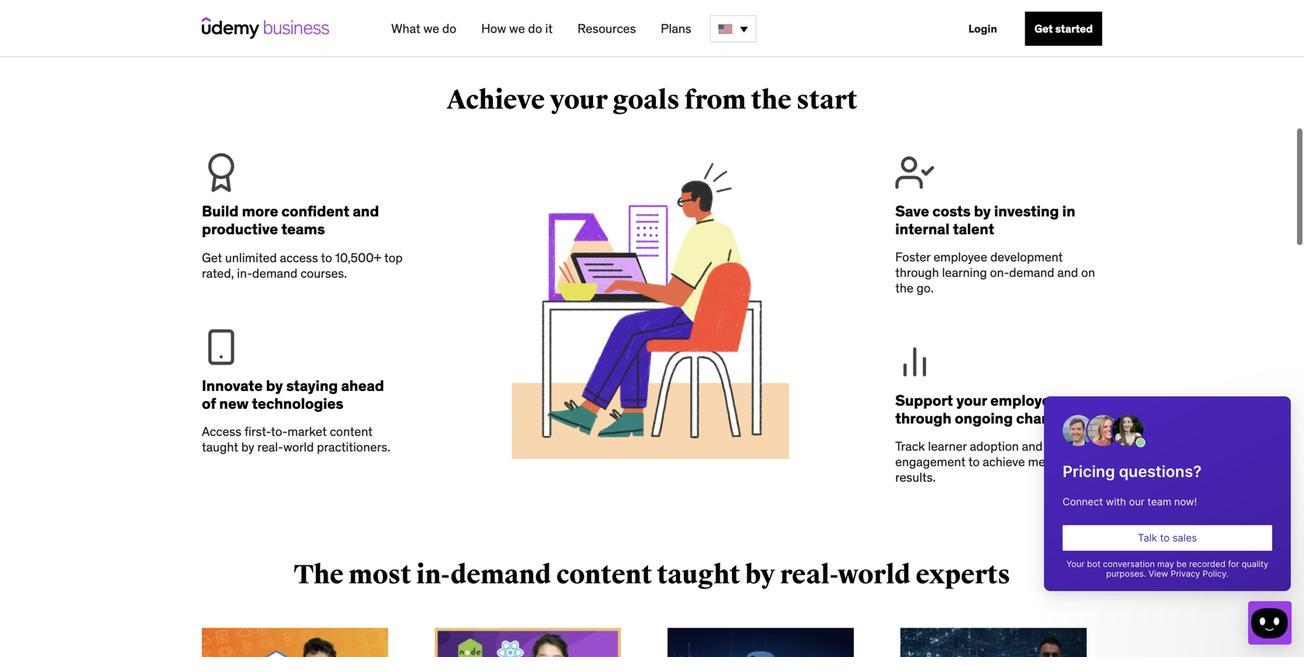 Task type: describe. For each thing, give the bounding box(es) containing it.
foster employee development through learning on-demand and on the go.
[[895, 249, 1095, 296]]

save
[[895, 202, 929, 220]]

goals
[[613, 84, 680, 116]]

get for get unlimited access to 10,500+ top rated, in-demand courses.
[[202, 250, 222, 266]]

development
[[990, 249, 1063, 265]]

and for track learner adoption and engagement to achieve measurable results.
[[1022, 439, 1043, 454]]

employee
[[933, 249, 987, 265]]

the inside foster employee development through learning on-demand and on the go.
[[895, 280, 913, 296]]

talent
[[953, 220, 994, 238]]

employees
[[990, 391, 1066, 410]]

engagement
[[895, 454, 966, 470]]

top
[[384, 250, 403, 266]]

build more confident and productive teams
[[202, 202, 379, 238]]

how we do it button
[[475, 15, 559, 43]]

1 horizontal spatial in-
[[416, 559, 451, 591]]

to inside track learner adoption and engagement to achieve measurable results.
[[968, 454, 980, 470]]

access
[[280, 250, 318, 266]]

by inside innovate by staying ahead of new technologies
[[266, 376, 283, 395]]

to-
[[271, 424, 288, 440]]

of
[[202, 394, 216, 413]]

what we do button
[[385, 15, 463, 43]]

technologies
[[252, 394, 343, 413]]

staying
[[286, 376, 338, 395]]

do for what we do
[[442, 21, 456, 36]]

real- for practitioners.
[[257, 439, 283, 455]]

we for what
[[423, 21, 439, 36]]

start
[[797, 84, 857, 116]]

ongoing
[[955, 409, 1013, 428]]

new
[[219, 394, 249, 413]]

access
[[202, 424, 241, 440]]

udemy business image
[[202, 17, 329, 39]]

content for demand
[[556, 559, 652, 591]]

productive
[[202, 220, 278, 238]]

save costs by investing in internal talent
[[895, 202, 1075, 238]]

0 vertical spatial the
[[751, 84, 792, 116]]

through for foster
[[895, 265, 939, 281]]

build
[[202, 202, 239, 220]]

innovate by staying ahead of new technologies
[[202, 376, 384, 413]]

do for how we do it
[[528, 21, 542, 36]]

login
[[968, 22, 997, 36]]

how
[[481, 21, 506, 36]]

on
[[1081, 265, 1095, 281]]

adoption
[[970, 439, 1019, 454]]

practitioners.
[[317, 439, 390, 455]]

results.
[[895, 470, 936, 486]]

change
[[1016, 409, 1068, 428]]

foster
[[895, 249, 930, 265]]

demand inside get unlimited access to 10,500+ top rated, in-demand courses.
[[252, 265, 297, 281]]

by inside the save costs by investing in internal talent
[[974, 202, 991, 220]]

and for build more confident and productive teams
[[353, 202, 379, 220]]

the
[[294, 559, 344, 591]]

1 horizontal spatial demand
[[451, 559, 551, 591]]



Task type: vqa. For each thing, say whether or not it's contained in the screenshot.
in-
yes



Task type: locate. For each thing, give the bounding box(es) containing it.
1 horizontal spatial to
[[968, 454, 980, 470]]

0 horizontal spatial the
[[751, 84, 792, 116]]

do
[[442, 21, 456, 36], [528, 21, 542, 36]]

through up the track
[[895, 409, 951, 428]]

content for market
[[330, 424, 373, 440]]

2 through from the top
[[895, 409, 951, 428]]

demand
[[1009, 265, 1054, 281], [252, 265, 297, 281], [451, 559, 551, 591]]

do inside dropdown button
[[442, 21, 456, 36]]

we for how
[[509, 21, 525, 36]]

2 horizontal spatial demand
[[1009, 265, 1054, 281]]

do right what
[[442, 21, 456, 36]]

and left on
[[1057, 265, 1078, 281]]

courses.
[[300, 265, 347, 281]]

1 horizontal spatial world
[[838, 559, 911, 591]]

resources button
[[571, 15, 642, 43]]

0 horizontal spatial real-
[[257, 439, 283, 455]]

how we do it
[[481, 21, 553, 36]]

and
[[353, 202, 379, 220], [1057, 265, 1078, 281], [1022, 439, 1043, 454]]

what
[[391, 21, 420, 36]]

ahead
[[341, 376, 384, 395]]

investing
[[994, 202, 1059, 220]]

unlimited
[[225, 250, 277, 266]]

1 horizontal spatial taught
[[657, 559, 740, 591]]

get inside the menu navigation
[[1034, 22, 1053, 36]]

to left achieve
[[968, 454, 980, 470]]

1 vertical spatial the
[[895, 280, 913, 296]]

through inside foster employee development through learning on-demand and on the go.
[[895, 265, 939, 281]]

1 through from the top
[[895, 265, 939, 281]]

1 horizontal spatial we
[[509, 21, 525, 36]]

demand inside foster employee development through learning on-demand and on the go.
[[1009, 265, 1054, 281]]

10,500+
[[335, 250, 381, 266]]

0 vertical spatial in-
[[237, 265, 252, 281]]

do inside popup button
[[528, 21, 542, 36]]

experts
[[916, 559, 1010, 591]]

and down change
[[1022, 439, 1043, 454]]

0 horizontal spatial do
[[442, 21, 456, 36]]

get started link
[[1025, 12, 1102, 46]]

2 do from the left
[[528, 21, 542, 36]]

your for support
[[956, 391, 987, 410]]

support
[[895, 391, 953, 410]]

0 vertical spatial taught
[[202, 439, 238, 455]]

0 horizontal spatial get
[[202, 250, 222, 266]]

world for experts
[[838, 559, 911, 591]]

in- inside get unlimited access to 10,500+ top rated, in-demand courses.
[[237, 265, 252, 281]]

0 vertical spatial content
[[330, 424, 373, 440]]

1 vertical spatial and
[[1057, 265, 1078, 281]]

your
[[550, 84, 608, 116], [956, 391, 987, 410]]

your inside support your employees through ongoing change
[[956, 391, 987, 410]]

0 vertical spatial to
[[321, 250, 332, 266]]

the left start
[[751, 84, 792, 116]]

support your employees through ongoing change
[[895, 391, 1068, 428]]

1 vertical spatial in-
[[416, 559, 451, 591]]

costs
[[932, 202, 971, 220]]

in
[[1062, 202, 1075, 220]]

get inside get unlimited access to 10,500+ top rated, in-demand courses.
[[202, 250, 222, 266]]

to inside get unlimited access to 10,500+ top rated, in-demand courses.
[[321, 250, 332, 266]]

and inside 'build more confident and productive teams'
[[353, 202, 379, 220]]

through inside support your employees through ongoing change
[[895, 409, 951, 428]]

through
[[895, 265, 939, 281], [895, 409, 951, 428]]

measurable
[[1028, 454, 1093, 470]]

the most in-demand content taught by real-world experts
[[294, 559, 1010, 591]]

track learner adoption and engagement to achieve measurable results.
[[895, 439, 1093, 486]]

more
[[242, 202, 278, 220]]

real-
[[257, 439, 283, 455], [780, 559, 838, 591]]

teams
[[281, 220, 325, 238]]

plans button
[[655, 15, 698, 43]]

real- for experts
[[780, 559, 838, 591]]

we inside dropdown button
[[423, 21, 439, 36]]

1 do from the left
[[442, 21, 456, 36]]

and inside foster employee development through learning on-demand and on the go.
[[1057, 265, 1078, 281]]

0 horizontal spatial world
[[283, 439, 314, 455]]

and up 10,500+
[[353, 202, 379, 220]]

1 horizontal spatial real-
[[780, 559, 838, 591]]

0 vertical spatial your
[[550, 84, 608, 116]]

world
[[283, 439, 314, 455], [838, 559, 911, 591]]

we inside popup button
[[509, 21, 525, 36]]

1 vertical spatial world
[[838, 559, 911, 591]]

to
[[321, 250, 332, 266], [968, 454, 980, 470]]

0 horizontal spatial demand
[[252, 265, 297, 281]]

through for support
[[895, 409, 951, 428]]

by
[[974, 202, 991, 220], [266, 376, 283, 395], [241, 439, 254, 455], [745, 559, 775, 591]]

access first-to-market content taught by real-world practitioners.
[[202, 424, 390, 455]]

the left go.
[[895, 280, 913, 296]]

get left unlimited
[[202, 250, 222, 266]]

innovate
[[202, 376, 263, 395]]

1 vertical spatial to
[[968, 454, 980, 470]]

1 vertical spatial your
[[956, 391, 987, 410]]

0 vertical spatial real-
[[257, 439, 283, 455]]

0 vertical spatial and
[[353, 202, 379, 220]]

learning
[[942, 265, 987, 281]]

1 horizontal spatial content
[[556, 559, 652, 591]]

get
[[1034, 22, 1053, 36], [202, 250, 222, 266]]

get left started on the right top
[[1034, 22, 1053, 36]]

real- inside access first-to-market content taught by real-world practitioners.
[[257, 439, 283, 455]]

0 horizontal spatial taught
[[202, 439, 238, 455]]

2 horizontal spatial and
[[1057, 265, 1078, 281]]

in- right the rated,
[[237, 265, 252, 281]]

0 horizontal spatial content
[[330, 424, 373, 440]]

0 vertical spatial get
[[1034, 22, 1053, 36]]

get unlimited access to 10,500+ top rated, in-demand courses.
[[202, 250, 403, 281]]

world inside access first-to-market content taught by real-world practitioners.
[[283, 439, 314, 455]]

2 we from the left
[[509, 21, 525, 36]]

1 horizontal spatial your
[[956, 391, 987, 410]]

market
[[288, 424, 327, 440]]

0 horizontal spatial your
[[550, 84, 608, 116]]

go.
[[916, 280, 934, 296]]

to right access
[[321, 250, 332, 266]]

it
[[545, 21, 553, 36]]

from
[[685, 84, 746, 116]]

and inside track learner adoption and engagement to achieve measurable results.
[[1022, 439, 1043, 454]]

1 vertical spatial get
[[202, 250, 222, 266]]

your for achieve
[[550, 84, 608, 116]]

taught
[[202, 439, 238, 455], [657, 559, 740, 591]]

we right how
[[509, 21, 525, 36]]

what we do
[[391, 21, 456, 36]]

0 vertical spatial through
[[895, 265, 939, 281]]

1 vertical spatial content
[[556, 559, 652, 591]]

confident
[[281, 202, 349, 220]]

rated,
[[202, 265, 234, 281]]

menu navigation
[[379, 0, 1102, 57]]

by inside access first-to-market content taught by real-world practitioners.
[[241, 439, 254, 455]]

1 vertical spatial taught
[[657, 559, 740, 591]]

plans
[[661, 21, 691, 36]]

achieve your goals from the start
[[447, 84, 857, 116]]

get for get started
[[1034, 22, 1053, 36]]

taught for demand
[[657, 559, 740, 591]]

1 horizontal spatial the
[[895, 280, 913, 296]]

in-
[[237, 265, 252, 281], [416, 559, 451, 591]]

0 horizontal spatial in-
[[237, 265, 252, 281]]

1 vertical spatial through
[[895, 409, 951, 428]]

achieve
[[983, 454, 1025, 470]]

started
[[1055, 22, 1093, 36]]

learner
[[928, 439, 967, 454]]

first-
[[244, 424, 271, 440]]

content inside access first-to-market content taught by real-world practitioners.
[[330, 424, 373, 440]]

0 horizontal spatial to
[[321, 250, 332, 266]]

0 horizontal spatial and
[[353, 202, 379, 220]]

achieve
[[447, 84, 545, 116]]

your right support
[[956, 391, 987, 410]]

most
[[349, 559, 411, 591]]

login button
[[959, 12, 1006, 46]]

resources
[[577, 21, 636, 36]]

1 horizontal spatial and
[[1022, 439, 1043, 454]]

world for practitioners.
[[283, 439, 314, 455]]

through down internal
[[895, 265, 939, 281]]

1 we from the left
[[423, 21, 439, 36]]

we
[[423, 21, 439, 36], [509, 21, 525, 36]]

content
[[330, 424, 373, 440], [556, 559, 652, 591]]

1 horizontal spatial get
[[1034, 22, 1053, 36]]

track
[[895, 439, 925, 454]]

in- right most
[[416, 559, 451, 591]]

1 horizontal spatial do
[[528, 21, 542, 36]]

we right what
[[423, 21, 439, 36]]

your left goals
[[550, 84, 608, 116]]

the
[[751, 84, 792, 116], [895, 280, 913, 296]]

do left it
[[528, 21, 542, 36]]

on-
[[990, 265, 1009, 281]]

taught inside access first-to-market content taught by real-world practitioners.
[[202, 439, 238, 455]]

2 vertical spatial and
[[1022, 439, 1043, 454]]

internal
[[895, 220, 950, 238]]

taught for market
[[202, 439, 238, 455]]

0 vertical spatial world
[[283, 439, 314, 455]]

1 vertical spatial real-
[[780, 559, 838, 591]]

get started
[[1034, 22, 1093, 36]]

0 horizontal spatial we
[[423, 21, 439, 36]]



